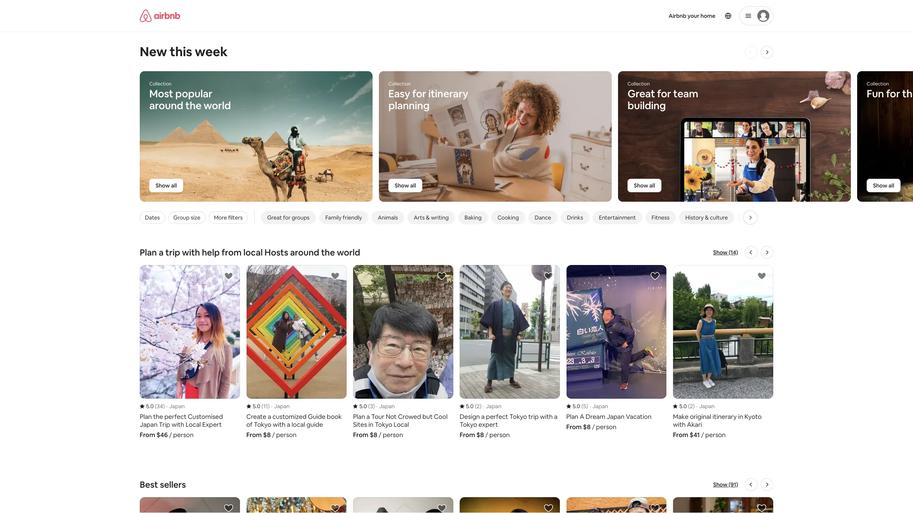Task type: describe. For each thing, give the bounding box(es) containing it.
planning
[[389, 99, 430, 112]]

from for plan the perfect customised japan trip with local expert group
[[140, 431, 155, 439]]

5.0 ( 2 ) for $8
[[466, 403, 482, 410]]

friendly
[[343, 214, 362, 221]]

groups
[[292, 214, 310, 221]]

japan for 'rating 5.0 out of 5; 3 reviews' image
[[379, 403, 395, 410]]

show (91) link
[[713, 481, 738, 489]]

2 for $8
[[477, 403, 480, 410]]

( for make original itinerary in kyoto with akari group
[[688, 403, 690, 410]]

arts & writing element
[[414, 214, 449, 221]]

airbnb your home
[[669, 12, 716, 19]]

plan
[[140, 247, 157, 258]]

5
[[583, 403, 586, 410]]

from $8 / person for 5.0 ( 2 )
[[460, 431, 510, 439]]

create a customized guide book of tokyo with a local guide group
[[246, 265, 347, 439]]

for inside button
[[283, 214, 291, 221]]

rating 5.0 out of 5; 34 reviews image
[[140, 403, 165, 410]]

fitness
[[652, 214, 670, 221]]

( for create a customized guide book of tokyo with a local guide group in the bottom left of the page
[[262, 403, 263, 410]]

( for plan the perfect customised japan trip with local expert group
[[155, 403, 157, 410]]

drinks
[[567, 214, 583, 221]]

group
[[173, 214, 190, 221]]

show (14) link
[[713, 249, 738, 257]]

more
[[214, 214, 227, 221]]

5.0 ( 11 )
[[253, 403, 270, 410]]

from for make original itinerary in kyoto with akari group
[[673, 431, 689, 439]]

best
[[140, 479, 158, 491]]

a
[[159, 247, 164, 258]]

group size
[[173, 214, 200, 221]]

history & culture
[[686, 214, 728, 221]]

5.0 for make original itinerary in kyoto with akari group
[[680, 403, 687, 410]]

) for the rating 5.0 out of 5; 5 reviews image
[[586, 403, 588, 410]]

person for 'rating 5.0 out of 5; 3 reviews' image
[[383, 431, 403, 439]]

dates button
[[140, 212, 165, 224]]

for for great
[[657, 87, 671, 100]]

person for rating 5.0 out of 5; 34 reviews image
[[173, 431, 194, 439]]

cooking button
[[491, 211, 525, 225]]

save this experience image inside make original itinerary in kyoto with akari group
[[757, 272, 767, 281]]

culture
[[710, 214, 728, 221]]

1 horizontal spatial the
[[321, 247, 335, 258]]

/ for the rating 5.0 out of 5; 5 reviews image
[[592, 423, 595, 431]]

from $8 / person for 5.0 ( 11 )
[[246, 431, 297, 439]]

· japan for the rating 5.0 out of 5; 5 reviews image
[[590, 403, 608, 410]]

3
[[370, 403, 373, 410]]

1 horizontal spatial around
[[290, 247, 319, 258]]

new
[[140, 43, 167, 60]]

11
[[263, 403, 268, 410]]

animals
[[378, 214, 398, 221]]

from $46 / person
[[140, 431, 194, 439]]

from $41 / person
[[673, 431, 726, 439]]

· for the rating 5.0 out of 5; 11 reviews image
[[271, 403, 273, 410]]

history
[[686, 214, 704, 221]]

$8 for 5
[[583, 423, 591, 431]]

all for building
[[650, 182, 655, 189]]

· japan for rating 5.0 out of 5; 34 reviews image
[[166, 403, 185, 410]]

from for plan a tour not crowed but cool sites in tokyo local group
[[353, 431, 369, 439]]

family
[[326, 214, 342, 221]]

( for plan a dream japan vacation group
[[582, 403, 583, 410]]

baking button
[[458, 211, 488, 225]]

rating 5.0 out of 5; 11 reviews image
[[246, 403, 270, 410]]

show all link for planning
[[389, 179, 422, 192]]

around inside collection most popular around the world
[[149, 99, 183, 112]]

) for rating 5.0 out of 5; 2 reviews image associated with $8
[[480, 403, 482, 410]]

$8 for 2
[[477, 431, 484, 439]]

from for the design a perfect tokyo trip with a tokyo expert group
[[460, 431, 475, 439]]

magic element
[[744, 214, 759, 221]]

entertainment button
[[593, 211, 642, 225]]

show for most popular around the world
[[156, 182, 170, 189]]

baking
[[465, 214, 482, 221]]

/ for the rating 5.0 out of 5; 11 reviews image
[[272, 431, 275, 439]]

4 all from the left
[[889, 182, 895, 189]]

5.0 ( 2 ) for $41
[[680, 403, 695, 410]]

collection easy for itinerary planning
[[389, 81, 468, 112]]

new this week
[[140, 43, 228, 60]]

sellers
[[160, 479, 186, 491]]

4 show all from the left
[[873, 182, 895, 189]]

collection great for team building
[[628, 81, 699, 112]]

rating 5.0 out of 5; 2 reviews image for $8
[[460, 403, 482, 410]]

for for easy
[[412, 87, 426, 100]]

save this experience image inside plan the perfect customised japan trip with local expert group
[[224, 272, 233, 281]]

fitness element
[[652, 214, 670, 221]]

save this experience image for 5.0 ( 2 )
[[544, 272, 553, 281]]

family friendly button
[[319, 211, 368, 225]]

collection for most
[[149, 81, 172, 87]]

japan for rating 5.0 out of 5; 34 reviews image
[[169, 403, 185, 410]]

writing
[[431, 214, 449, 221]]

· for rating 5.0 out of 5; 34 reviews image
[[166, 403, 168, 410]]

5.0 ( 5 )
[[573, 403, 588, 410]]

collection for easy
[[389, 81, 411, 87]]

from
[[222, 247, 242, 258]]

magic button
[[738, 211, 766, 225]]

show for fun for the
[[873, 182, 888, 189]]

your
[[688, 12, 700, 19]]

help
[[202, 247, 220, 258]]

japan for rating 5.0 out of 5; 2 reviews image in the make original itinerary in kyoto with akari group
[[699, 403, 715, 410]]

rating 5.0 out of 5; 3 reviews image
[[353, 403, 375, 410]]

arts
[[414, 214, 425, 221]]

· japan for the rating 5.0 out of 5; 11 reviews image
[[271, 403, 290, 410]]

great for groups element
[[267, 214, 310, 221]]

with
[[182, 247, 200, 258]]

5.0 for plan the perfect customised japan trip with local expert group
[[146, 403, 154, 410]]

the inside collection most popular around the world
[[185, 99, 202, 112]]

show (91)
[[713, 482, 738, 489]]

$8 for 11
[[263, 431, 271, 439]]

more filters
[[214, 214, 243, 221]]

show for easy for itinerary planning
[[395, 182, 409, 189]]

& for arts
[[426, 214, 430, 221]]

/ for rating 5.0 out of 5; 34 reviews image
[[169, 431, 172, 439]]

show for great for team building
[[634, 182, 648, 189]]

$41
[[690, 431, 700, 439]]

5.0 for plan a tour not crowed but cool sites in tokyo local group
[[359, 403, 367, 410]]

drinks button
[[561, 211, 590, 225]]

show all for building
[[634, 182, 655, 189]]

/ for rating 5.0 out of 5; 2 reviews image in the make original itinerary in kyoto with akari group
[[701, 431, 704, 439]]

plan the perfect customised japan trip with local expert group
[[140, 265, 240, 439]]

show inside show (14) link
[[713, 249, 728, 256]]

japan for the rating 5.0 out of 5; 5 reviews image
[[593, 403, 608, 410]]

entertainment
[[599, 214, 636, 221]]

baking element
[[465, 214, 482, 221]]

airbnb your home link
[[664, 8, 720, 24]]

all for the
[[171, 182, 177, 189]]

show (14)
[[713, 249, 738, 256]]

animals button
[[372, 211, 404, 225]]



Task type: vqa. For each thing, say whether or not it's contained in the screenshot.


Task type: locate. For each thing, give the bounding box(es) containing it.
rating 5.0 out of 5; 2 reviews image
[[460, 403, 482, 410], [673, 403, 695, 410]]

show all
[[156, 182, 177, 189], [395, 182, 416, 189], [634, 182, 655, 189], [873, 182, 895, 189]]

1 2 from the left
[[477, 403, 480, 410]]

great inside collection great for team building
[[628, 87, 655, 100]]

great for groups button
[[261, 211, 316, 225]]

) for the rating 5.0 out of 5; 11 reviews image
[[268, 403, 270, 410]]

4 collection from the left
[[867, 81, 889, 87]]

) inside create a customized guide book of tokyo with a local guide group
[[268, 403, 270, 410]]

5.0 inside plan a tour not crowed but cool sites in tokyo local group
[[359, 403, 367, 410]]

5 ) from the left
[[586, 403, 588, 410]]

· japan inside plan a dream japan vacation group
[[590, 403, 608, 410]]

save this experience image for 5.0 ( 3 )
[[437, 272, 447, 281]]

0 horizontal spatial rating 5.0 out of 5; 2 reviews image
[[460, 403, 482, 410]]

2 inside make original itinerary in kyoto with akari group
[[690, 403, 693, 410]]

4 5.0 from the left
[[466, 403, 474, 410]]

1 ( from the left
[[155, 403, 157, 410]]

( inside plan the perfect customised japan trip with local expert group
[[155, 403, 157, 410]]

0 horizontal spatial 2
[[477, 403, 480, 410]]

from $8 / person inside plan a dream japan vacation group
[[567, 423, 617, 431]]

2 & from the left
[[705, 214, 709, 221]]

/ inside make original itinerary in kyoto with akari group
[[701, 431, 704, 439]]

collection up fun at the top right of page
[[867, 81, 889, 87]]

3 · japan from the left
[[376, 403, 395, 410]]

6 · from the left
[[697, 403, 698, 410]]

( for plan a tour not crowed but cool sites in tokyo local group
[[368, 403, 370, 410]]

(
[[155, 403, 157, 410], [262, 403, 263, 410], [368, 403, 370, 410], [475, 403, 477, 410], [582, 403, 583, 410], [688, 403, 690, 410]]

japan inside the design a perfect tokyo trip with a tokyo expert group
[[486, 403, 502, 410]]

for left groups
[[283, 214, 291, 221]]

the inside "collection fun for the"
[[902, 87, 913, 100]]

great inside button
[[267, 214, 282, 221]]

dates
[[145, 214, 160, 221]]

/ for 'rating 5.0 out of 5; 3 reviews' image
[[379, 431, 382, 439]]

1 rating 5.0 out of 5; 2 reviews image from the left
[[460, 403, 482, 410]]

3 5.0 from the left
[[359, 403, 367, 410]]

japan inside plan a tour not crowed but cool sites in tokyo local group
[[379, 403, 395, 410]]

show all for planning
[[395, 182, 416, 189]]

$8 inside create a customized guide book of tokyo with a local guide group
[[263, 431, 271, 439]]

0 horizontal spatial great
[[267, 214, 282, 221]]

4 ) from the left
[[480, 403, 482, 410]]

· inside the design a perfect tokyo trip with a tokyo expert group
[[483, 403, 484, 410]]

make original itinerary in kyoto with akari group
[[673, 265, 774, 439]]

show all link for the
[[149, 179, 183, 192]]

1 japan from the left
[[169, 403, 185, 410]]

/ inside plan the perfect customised japan trip with local expert group
[[169, 431, 172, 439]]

· japan inside make original itinerary in kyoto with akari group
[[697, 403, 715, 410]]

plan a trip with help from local hosts around the world
[[140, 247, 360, 258]]

from inside plan a dream japan vacation group
[[567, 423, 582, 431]]

0 horizontal spatial around
[[149, 99, 183, 112]]

5.0 ( 2 ) inside the design a perfect tokyo trip with a tokyo expert group
[[466, 403, 482, 410]]

2 japan from the left
[[274, 403, 290, 410]]

for
[[412, 87, 426, 100], [657, 87, 671, 100], [886, 87, 900, 100], [283, 214, 291, 221]]

dance button
[[529, 211, 558, 225]]

show all for the
[[156, 182, 177, 189]]

show
[[156, 182, 170, 189], [395, 182, 409, 189], [634, 182, 648, 189], [873, 182, 888, 189], [713, 249, 728, 256], [713, 482, 728, 489]]

1 vertical spatial around
[[290, 247, 319, 258]]

$8 inside plan a tour not crowed but cool sites in tokyo local group
[[370, 431, 377, 439]]

· inside make original itinerary in kyoto with akari group
[[697, 403, 698, 410]]

1 show all from the left
[[156, 182, 177, 189]]

new this week group
[[0, 71, 913, 202]]

1 all from the left
[[171, 182, 177, 189]]

person for rating 5.0 out of 5; 2 reviews image associated with $8
[[490, 431, 510, 439]]

5.0 for plan a dream japan vacation group
[[573, 403, 580, 410]]

cooking
[[498, 214, 519, 221]]

size
[[191, 214, 200, 221]]

( inside plan a dream japan vacation group
[[582, 403, 583, 410]]

the right fun at the top right of page
[[902, 87, 913, 100]]

cooking element
[[498, 214, 519, 221]]

5.0 ( 3 )
[[359, 403, 375, 410]]

1 · from the left
[[166, 403, 168, 410]]

2 5.0 from the left
[[253, 403, 260, 410]]

2 ) from the left
[[268, 403, 270, 410]]

) inside plan a dream japan vacation group
[[586, 403, 588, 410]]

/ inside the design a perfect tokyo trip with a tokyo expert group
[[486, 431, 488, 439]]

around
[[149, 99, 183, 112], [290, 247, 319, 258]]

1 show all link from the left
[[149, 179, 183, 192]]

· japan for 'rating 5.0 out of 5; 3 reviews' image
[[376, 403, 395, 410]]

4 · from the left
[[483, 403, 484, 410]]

collection inside collection easy for itinerary planning
[[389, 81, 411, 87]]

from for plan a dream japan vacation group
[[567, 423, 582, 431]]

$8 inside plan a dream japan vacation group
[[583, 423, 591, 431]]

5 · japan from the left
[[590, 403, 608, 410]]

1 ) from the left
[[163, 403, 165, 410]]

this week
[[170, 43, 228, 60]]

& for history
[[705, 214, 709, 221]]

5 ( from the left
[[582, 403, 583, 410]]

2 horizontal spatial the
[[902, 87, 913, 100]]

collection up building
[[628, 81, 650, 87]]

& left culture
[[705, 214, 709, 221]]

from $8 / person
[[567, 423, 617, 431], [246, 431, 297, 439], [353, 431, 403, 439], [460, 431, 510, 439]]

dance
[[535, 214, 551, 221]]

from for create a customized guide book of tokyo with a local guide group in the bottom left of the page
[[246, 431, 262, 439]]

world
[[204, 99, 231, 112], [337, 247, 360, 258]]

6 · japan from the left
[[697, 403, 715, 410]]

family friendly
[[326, 214, 362, 221]]

· inside plan a tour not crowed but cool sites in tokyo local group
[[376, 403, 378, 410]]

person inside plan a dream japan vacation group
[[596, 423, 617, 431]]

1 horizontal spatial world
[[337, 247, 360, 258]]

filters
[[228, 214, 243, 221]]

save this experience image inside the design a perfect tokyo trip with a tokyo expert group
[[544, 272, 553, 281]]

2 for $41
[[690, 403, 693, 410]]

1 5.0 ( 2 ) from the left
[[466, 403, 482, 410]]

local
[[243, 247, 263, 258]]

0 horizontal spatial &
[[426, 214, 430, 221]]

5.0 ( 34 )
[[146, 403, 165, 410]]

collection up easy
[[389, 81, 411, 87]]

collection inside collection most popular around the world
[[149, 81, 172, 87]]

japan inside plan a dream japan vacation group
[[593, 403, 608, 410]]

0 horizontal spatial 5.0 ( 2 )
[[466, 403, 482, 410]]

1 horizontal spatial &
[[705, 214, 709, 221]]

4 show all link from the left
[[867, 179, 901, 192]]

arts & writing
[[414, 214, 449, 221]]

/ for rating 5.0 out of 5; 2 reviews image associated with $8
[[486, 431, 488, 439]]

6 ( from the left
[[688, 403, 690, 410]]

) inside plan a tour not crowed but cool sites in tokyo local group
[[373, 403, 375, 410]]

drinks element
[[567, 214, 583, 221]]

all
[[171, 182, 177, 189], [410, 182, 416, 189], [650, 182, 655, 189], [889, 182, 895, 189]]

( inside create a customized guide book of tokyo with a local guide group
[[262, 403, 263, 410]]

collection for fun
[[867, 81, 889, 87]]

1 & from the left
[[426, 214, 430, 221]]

· japan for rating 5.0 out of 5; 2 reviews image in the make original itinerary in kyoto with akari group
[[697, 403, 715, 410]]

· japan inside plan the perfect customised japan trip with local expert group
[[166, 403, 185, 410]]

2 all from the left
[[410, 182, 416, 189]]

) for rating 5.0 out of 5; 2 reviews image in the make original itinerary in kyoto with akari group
[[693, 403, 695, 410]]

3 · from the left
[[376, 403, 378, 410]]

dance element
[[535, 214, 551, 221]]

japan for rating 5.0 out of 5; 2 reviews image associated with $8
[[486, 403, 502, 410]]

0 vertical spatial around
[[149, 99, 183, 112]]

japan inside create a customized guide book of tokyo with a local guide group
[[274, 403, 290, 410]]

2 5.0 ( 2 ) from the left
[[680, 403, 695, 410]]

show all link for building
[[628, 179, 662, 192]]

from inside create a customized guide book of tokyo with a local guide group
[[246, 431, 262, 439]]

family friendly element
[[326, 214, 362, 221]]

· japan
[[166, 403, 185, 410], [271, 403, 290, 410], [376, 403, 395, 410], [483, 403, 502, 410], [590, 403, 608, 410], [697, 403, 715, 410]]

best sellers
[[140, 479, 186, 491]]

5.0 ( 2 ) inside make original itinerary in kyoto with akari group
[[680, 403, 695, 410]]

/ inside plan a tour not crowed but cool sites in tokyo local group
[[379, 431, 382, 439]]

5.0 inside create a customized guide book of tokyo with a local guide group
[[253, 403, 260, 410]]

collection inside collection great for team building
[[628, 81, 650, 87]]

rating 5.0 out of 5; 5 reviews image
[[567, 403, 588, 410]]

) for rating 5.0 out of 5; 34 reviews image
[[163, 403, 165, 410]]

building
[[628, 99, 666, 112]]

profile element
[[526, 0, 774, 32]]

3 collection from the left
[[628, 81, 650, 87]]

$8 inside the design a perfect tokyo trip with a tokyo expert group
[[477, 431, 484, 439]]

5.0 for create a customized guide book of tokyo with a local guide group in the bottom left of the page
[[253, 403, 260, 410]]

for for fun
[[886, 87, 900, 100]]

3 all from the left
[[650, 182, 655, 189]]

entertainment element
[[599, 214, 636, 221]]

0 horizontal spatial the
[[185, 99, 202, 112]]

from inside make original itinerary in kyoto with akari group
[[673, 431, 689, 439]]

2 collection from the left
[[389, 81, 411, 87]]

5.0 inside make original itinerary in kyoto with akari group
[[680, 403, 687, 410]]

person for rating 5.0 out of 5; 2 reviews image in the make original itinerary in kyoto with akari group
[[706, 431, 726, 439]]

save this experience image
[[437, 272, 447, 281], [544, 272, 553, 281], [437, 504, 447, 514]]

(91)
[[729, 482, 738, 489]]

person inside plan the perfect customised japan trip with local expert group
[[173, 431, 194, 439]]

1 horizontal spatial 5.0 ( 2 )
[[680, 403, 695, 410]]

$46
[[157, 431, 168, 439]]

/ inside plan a dream japan vacation group
[[592, 423, 595, 431]]

more filters button
[[209, 212, 248, 224]]

history & culture button
[[679, 211, 734, 225]]

5.0 inside plan a dream japan vacation group
[[573, 403, 580, 410]]

team
[[673, 87, 699, 100]]

world inside collection most popular around the world
[[204, 99, 231, 112]]

from $8 / person inside create a customized guide book of tokyo with a local guide group
[[246, 431, 297, 439]]

collection inside "collection fun for the"
[[867, 81, 889, 87]]

34
[[157, 403, 163, 410]]

5.0 inside plan the perfect customised japan trip with local expert group
[[146, 403, 154, 410]]

collection fun for the
[[867, 81, 913, 100]]

6 5.0 from the left
[[680, 403, 687, 410]]

person inside the design a perfect tokyo trip with a tokyo expert group
[[490, 431, 510, 439]]

· japan inside create a customized guide book of tokyo with a local guide group
[[271, 403, 290, 410]]

for right fun at the top right of page
[[886, 87, 900, 100]]

home
[[701, 12, 716, 19]]

( inside plan a tour not crowed but cool sites in tokyo local group
[[368, 403, 370, 410]]

trip
[[165, 247, 180, 258]]

japan inside make original itinerary in kyoto with akari group
[[699, 403, 715, 410]]

4 · japan from the left
[[483, 403, 502, 410]]

popular
[[175, 87, 212, 100]]

& right arts at the left of page
[[426, 214, 430, 221]]

) inside plan the perfect customised japan trip with local expert group
[[163, 403, 165, 410]]

hosts
[[265, 247, 288, 258]]

most
[[149, 87, 173, 100]]

group size button
[[168, 212, 206, 224]]

great
[[628, 87, 655, 100], [267, 214, 282, 221]]

person inside make original itinerary in kyoto with akari group
[[706, 431, 726, 439]]

4 ( from the left
[[475, 403, 477, 410]]

magic
[[744, 214, 759, 221]]

for inside "collection fun for the"
[[886, 87, 900, 100]]

5.0
[[146, 403, 154, 410], [253, 403, 260, 410], [359, 403, 367, 410], [466, 403, 474, 410], [573, 403, 580, 410], [680, 403, 687, 410]]

4 japan from the left
[[486, 403, 502, 410]]

5.0 for the design a perfect tokyo trip with a tokyo expert group
[[466, 403, 474, 410]]

· for the rating 5.0 out of 5; 5 reviews image
[[590, 403, 591, 410]]

save this experience image inside create a customized guide book of tokyo with a local guide group
[[331, 272, 340, 281]]

5 japan from the left
[[593, 403, 608, 410]]

)
[[163, 403, 165, 410], [268, 403, 270, 410], [373, 403, 375, 410], [480, 403, 482, 410], [586, 403, 588, 410], [693, 403, 695, 410]]

2 · from the left
[[271, 403, 273, 410]]

· inside plan the perfect customised japan trip with local expert group
[[166, 403, 168, 410]]

(14)
[[729, 249, 738, 256]]

the
[[902, 87, 913, 100], [185, 99, 202, 112], [321, 247, 335, 258]]

airbnb
[[669, 12, 687, 19]]

· japan inside plan a tour not crowed but cool sites in tokyo local group
[[376, 403, 395, 410]]

2 show all from the left
[[395, 182, 416, 189]]

2 2 from the left
[[690, 403, 693, 410]]

for inside collection easy for itinerary planning
[[412, 87, 426, 100]]

1 · japan from the left
[[166, 403, 185, 410]]

3 ) from the left
[[373, 403, 375, 410]]

2
[[477, 403, 480, 410], [690, 403, 693, 410]]

from inside plan a tour not crowed but cool sites in tokyo local group
[[353, 431, 369, 439]]

· japan inside the design a perfect tokyo trip with a tokyo expert group
[[483, 403, 502, 410]]

0 horizontal spatial world
[[204, 99, 231, 112]]

show inside show (91) "link"
[[713, 482, 728, 489]]

0 vertical spatial great
[[628, 87, 655, 100]]

6 japan from the left
[[699, 403, 715, 410]]

from $8 / person for 5.0 ( 3 )
[[353, 431, 403, 439]]

plan a tour not crowed but cool sites in tokyo local group
[[353, 265, 453, 439]]

3 japan from the left
[[379, 403, 395, 410]]

) inside make original itinerary in kyoto with akari group
[[693, 403, 695, 410]]

rating 5.0 out of 5; 2 reviews image for $41
[[673, 403, 695, 410]]

( inside make original itinerary in kyoto with akari group
[[688, 403, 690, 410]]

arts & writing button
[[408, 211, 455, 225]]

0 vertical spatial world
[[204, 99, 231, 112]]

1 vertical spatial world
[[337, 247, 360, 258]]

person
[[596, 423, 617, 431], [173, 431, 194, 439], [276, 431, 297, 439], [383, 431, 403, 439], [490, 431, 510, 439], [706, 431, 726, 439]]

japan inside plan the perfect customised japan trip with local expert group
[[169, 403, 185, 410]]

5 5.0 from the left
[[573, 403, 580, 410]]

2 ( from the left
[[262, 403, 263, 410]]

save this experience image
[[224, 272, 233, 281], [331, 272, 340, 281], [651, 272, 660, 281], [757, 272, 767, 281], [224, 504, 233, 514], [331, 504, 340, 514], [544, 504, 553, 514], [651, 504, 660, 514], [757, 504, 767, 514]]

the right most
[[185, 99, 202, 112]]

great for groups
[[267, 214, 310, 221]]

from inside plan the perfect customised japan trip with local expert group
[[140, 431, 155, 439]]

collection for great
[[628, 81, 650, 87]]

3 ( from the left
[[368, 403, 370, 410]]

5 · from the left
[[590, 403, 591, 410]]

1 5.0 from the left
[[146, 403, 154, 410]]

person inside plan a tour not crowed but cool sites in tokyo local group
[[383, 431, 403, 439]]

3 show all link from the left
[[628, 179, 662, 192]]

1 vertical spatial great
[[267, 214, 282, 221]]

from $8 / person inside the design a perfect tokyo trip with a tokyo expert group
[[460, 431, 510, 439]]

from inside the design a perfect tokyo trip with a tokyo expert group
[[460, 431, 475, 439]]

3 show all from the left
[[634, 182, 655, 189]]

2 · japan from the left
[[271, 403, 290, 410]]

&
[[426, 214, 430, 221], [705, 214, 709, 221]]

6 ) from the left
[[693, 403, 695, 410]]

from $8 / person inside plan a tour not crowed but cool sites in tokyo local group
[[353, 431, 403, 439]]

2 inside the design a perfect tokyo trip with a tokyo expert group
[[477, 403, 480, 410]]

itinerary
[[428, 87, 468, 100]]

history & culture element
[[686, 214, 728, 221]]

/
[[592, 423, 595, 431], [169, 431, 172, 439], [272, 431, 275, 439], [379, 431, 382, 439], [486, 431, 488, 439], [701, 431, 704, 439]]

all for planning
[[410, 182, 416, 189]]

2 rating 5.0 out of 5; 2 reviews image from the left
[[673, 403, 695, 410]]

fun
[[867, 87, 884, 100]]

for left team
[[657, 87, 671, 100]]

person for the rating 5.0 out of 5; 11 reviews image
[[276, 431, 297, 439]]

2 show all link from the left
[[389, 179, 422, 192]]

collection up most
[[149, 81, 172, 87]]

1 horizontal spatial great
[[628, 87, 655, 100]]

) inside the design a perfect tokyo trip with a tokyo expert group
[[480, 403, 482, 410]]

rating 5.0 out of 5; 2 reviews image inside make original itinerary in kyoto with akari group
[[673, 403, 695, 410]]

for right easy
[[412, 87, 426, 100]]

animals element
[[378, 214, 398, 221]]

( for the design a perfect tokyo trip with a tokyo expert group
[[475, 403, 477, 410]]

/ inside create a customized guide book of tokyo with a local guide group
[[272, 431, 275, 439]]

5.0 inside the design a perfect tokyo trip with a tokyo expert group
[[466, 403, 474, 410]]

1 horizontal spatial 2
[[690, 403, 693, 410]]

easy
[[389, 87, 410, 100]]

save this experience image inside plan a dream japan vacation group
[[651, 272, 660, 281]]

· for 'rating 5.0 out of 5; 3 reviews' image
[[376, 403, 378, 410]]

) for 'rating 5.0 out of 5; 3 reviews' image
[[373, 403, 375, 410]]

from $8 / person for 5.0 ( 5 )
[[567, 423, 617, 431]]

the down family in the left of the page
[[321, 247, 335, 258]]

collection
[[149, 81, 172, 87], [389, 81, 411, 87], [628, 81, 650, 87], [867, 81, 889, 87]]

japan for the rating 5.0 out of 5; 11 reviews image
[[274, 403, 290, 410]]

person inside create a customized guide book of tokyo with a local guide group
[[276, 431, 297, 439]]

fitness button
[[646, 211, 676, 225]]

1 collection from the left
[[149, 81, 172, 87]]

for inside collection great for team building
[[657, 87, 671, 100]]

from
[[567, 423, 582, 431], [140, 431, 155, 439], [246, 431, 262, 439], [353, 431, 369, 439], [460, 431, 475, 439], [673, 431, 689, 439]]

plan a dream japan vacation group
[[567, 265, 667, 431]]

person for the rating 5.0 out of 5; 5 reviews image
[[596, 423, 617, 431]]

design a perfect tokyo trip with a tokyo expert group
[[460, 265, 560, 439]]

collection most popular around the world
[[149, 81, 231, 112]]

1 horizontal spatial rating 5.0 out of 5; 2 reviews image
[[673, 403, 695, 410]]

· inside create a customized guide book of tokyo with a local guide group
[[271, 403, 273, 410]]

· japan for rating 5.0 out of 5; 2 reviews image associated with $8
[[483, 403, 502, 410]]

show all link
[[149, 179, 183, 192], [389, 179, 422, 192], [628, 179, 662, 192], [867, 179, 901, 192]]

( inside the design a perfect tokyo trip with a tokyo expert group
[[475, 403, 477, 410]]

$8 for 3
[[370, 431, 377, 439]]

· inside plan a dream japan vacation group
[[590, 403, 591, 410]]



